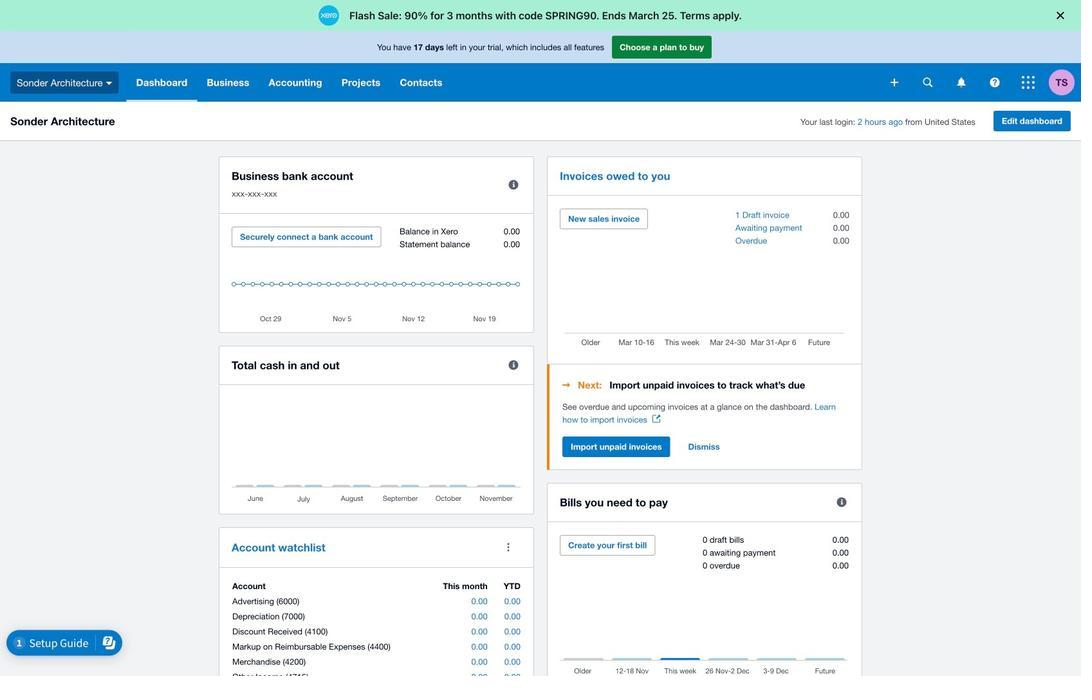 Task type: describe. For each thing, give the bounding box(es) containing it.
opens in a new tab image
[[653, 415, 661, 423]]

empty state of the bills widget with a 'create your first bill' button and an unpopulated column graph. image
[[560, 535, 850, 676]]



Task type: locate. For each thing, give the bounding box(es) containing it.
svg image
[[1023, 76, 1035, 89], [106, 82, 112, 85]]

svg image
[[924, 78, 933, 87], [958, 78, 966, 87], [991, 78, 1000, 87], [891, 79, 899, 86]]

0 horizontal spatial svg image
[[106, 82, 112, 85]]

empty state widget for the total cash in and out feature, displaying a column graph summarising bank transaction data as total money in versus total money out across all connected bank accounts, enabling a visual comparison of the two amounts. image
[[232, 398, 522, 504]]

1 horizontal spatial svg image
[[1023, 76, 1035, 89]]

dialog
[[0, 0, 1082, 31]]

panel body document
[[563, 401, 850, 426], [563, 401, 850, 426]]

empty state bank feed widget with a tooltip explaining the feature. includes a 'securely connect a bank account' button and a data-less flat line graph marking four weekly dates, indicating future account balance tracking. image
[[232, 227, 522, 323]]

banner
[[0, 31, 1082, 102]]

heading
[[563, 377, 850, 393]]



Task type: vqa. For each thing, say whether or not it's contained in the screenshot.
rightmost Account
no



